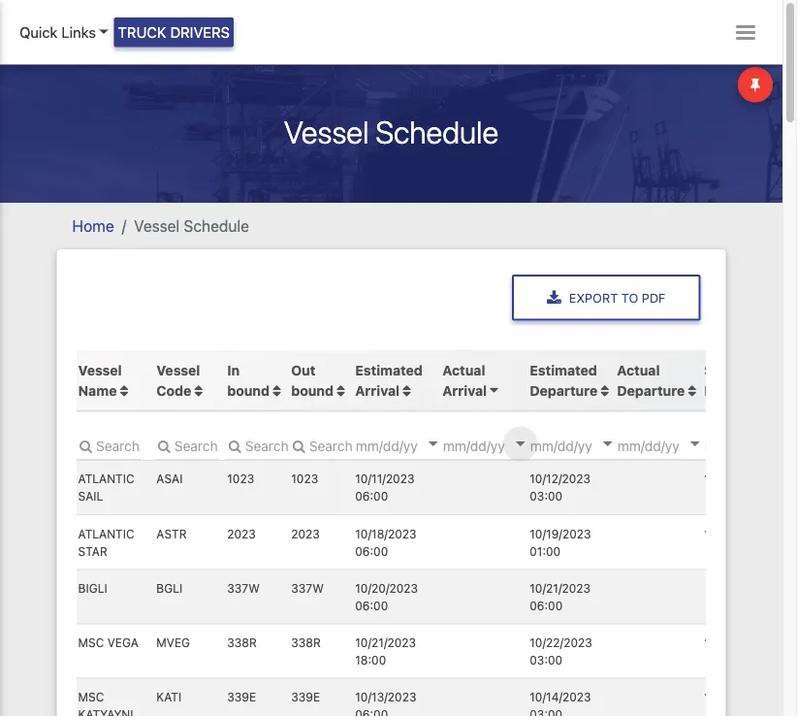 Task type: describe. For each thing, give the bounding box(es) containing it.
quick
[[19, 24, 58, 41]]

export
[[569, 290, 618, 305]]

estimated for arrival
[[355, 361, 422, 377]]

open calendar image for fourth mm/dd/yy field
[[690, 441, 700, 446]]

0 horizontal spatial vessel schedule
[[134, 217, 249, 235]]

dry
[[704, 382, 728, 398]]

10/19/2023 01:00
[[530, 526, 591, 557]]

10/11/2023 06:00
[[355, 472, 414, 503]]

truck drivers link
[[114, 17, 234, 47]]

home link
[[72, 217, 114, 235]]

actual for actual arrival
[[442, 361, 485, 377]]

sail
[[78, 489, 103, 503]]

msc vega
[[78, 635, 138, 649]]

atlantic for sail
[[78, 472, 134, 485]]

open calendar image for fifth mm/dd/yy field from the right
[[428, 441, 438, 446]]

06:00 for 10/11/2023 06:00
[[355, 489, 388, 503]]

quick links link
[[19, 21, 108, 43]]

departure for estimated
[[530, 382, 597, 398]]

10/21/2023 06:00
[[530, 581, 590, 612]]

estimated for departure
[[530, 361, 597, 377]]

rec
[[741, 361, 766, 377]]

2 337w from the left
[[291, 581, 323, 594]]

bound for out
[[291, 382, 333, 398]]

03:00 for 10/22/2023 03:00
[[530, 653, 562, 666]]

10/4/2023
[[704, 690, 760, 703]]

1 1023 from the left
[[227, 472, 254, 485]]

atlantic star
[[78, 526, 134, 557]]

pdf
[[642, 290, 666, 305]]

estimated departure
[[530, 361, 597, 398]]

2 338r from the left
[[291, 635, 321, 649]]

start
[[704, 361, 738, 377]]

10/20/2023 06:00
[[355, 581, 418, 612]]

2 mm/dd/yy field from the left
[[441, 430, 557, 459]]

msc for msc katyayni
[[78, 690, 104, 703]]

start rec dry
[[704, 361, 766, 398]]

home
[[72, 217, 114, 235]]

10/21/2023 for 18:00
[[355, 635, 416, 649]]

10/12/2023 for 10/12/2023
[[704, 526, 765, 540]]

truck
[[118, 24, 166, 41]]

10/14/2023
[[530, 690, 591, 703]]

10/22/2023 03:00
[[530, 635, 592, 666]]

1 338r from the left
[[227, 635, 256, 649]]

10/18/2023 06:00
[[355, 526, 416, 557]]

1 337w from the left
[[227, 581, 259, 594]]

1 mm/dd/yy field from the left
[[353, 430, 470, 459]]

katyayni
[[78, 707, 133, 716]]

truck drivers
[[118, 24, 230, 41]]

code
[[156, 382, 191, 398]]

bgli
[[156, 581, 182, 594]]

06:00 for 10/21/2023 06:00
[[530, 598, 562, 612]]

mveg
[[156, 635, 190, 649]]

kati
[[156, 690, 181, 703]]

to
[[622, 290, 639, 305]]

1 339e from the left
[[227, 690, 256, 703]]

1 2023 from the left
[[227, 526, 256, 540]]



Task type: vqa. For each thing, say whether or not it's contained in the screenshot.


Task type: locate. For each thing, give the bounding box(es) containing it.
1 horizontal spatial estimated
[[530, 361, 597, 377]]

339e right the kati
[[227, 690, 256, 703]]

10/11/2023
[[355, 472, 414, 485]]

1 horizontal spatial bound
[[291, 382, 333, 398]]

5 mm/dd/yy field from the left
[[703, 430, 798, 459]]

vessel name
[[78, 361, 121, 398]]

1 horizontal spatial 2023
[[291, 526, 320, 540]]

1 vertical spatial schedule
[[184, 217, 249, 235]]

1 vertical spatial vessel schedule
[[134, 217, 249, 235]]

actual departure
[[617, 361, 685, 398]]

0 horizontal spatial 1023
[[227, 472, 254, 485]]

03:00 down 10/22/2023
[[530, 653, 562, 666]]

2 03:00 from the top
[[530, 653, 562, 666]]

atlantic up the star
[[78, 526, 134, 540]]

2 339e from the left
[[291, 690, 320, 703]]

338r right mveg
[[227, 635, 256, 649]]

estimated inside estimated departure
[[530, 361, 597, 377]]

10/13/2023
[[355, 690, 416, 703]]

vega
[[107, 635, 138, 649]]

2 arrival from the left
[[442, 382, 487, 398]]

0 vertical spatial 03:00
[[530, 489, 562, 503]]

open calendar image for 4th mm/dd/yy field from the right
[[516, 441, 525, 446]]

atlantic up sail
[[78, 472, 134, 485]]

03:00 inside 10/12/2023 03:00
[[530, 489, 562, 503]]

bound for in
[[227, 382, 269, 398]]

in bound
[[227, 361, 273, 398]]

10/12/2023 for 10/12/2023 03:00
[[530, 472, 590, 485]]

06:00 down "10/11/2023"
[[355, 489, 388, 503]]

06:00 down '10/20/2023'
[[355, 598, 388, 612]]

06:00 for 10/18/2023 06:00
[[355, 544, 388, 557]]

atlantic sail
[[78, 472, 134, 503]]

0 horizontal spatial 10/12/2023
[[530, 472, 590, 485]]

10/22/2023
[[530, 635, 592, 649]]

1 msc from the top
[[78, 635, 104, 649]]

10/21/2023 down '01:00'
[[530, 581, 590, 594]]

arrival for actual arrival
[[442, 382, 487, 398]]

0 horizontal spatial open calendar image
[[428, 441, 438, 446]]

0 horizontal spatial 10/21/2023
[[355, 635, 416, 649]]

1 horizontal spatial vessel schedule
[[284, 114, 499, 151]]

01:00
[[530, 544, 560, 557]]

0 horizontal spatial 337w
[[227, 581, 259, 594]]

1 horizontal spatial 338r
[[291, 635, 321, 649]]

msc left "vega"
[[78, 635, 104, 649]]

1 horizontal spatial 339e
[[291, 690, 320, 703]]

10/21/2023
[[530, 581, 590, 594], [355, 635, 416, 649]]

1 horizontal spatial open calendar image
[[690, 441, 700, 446]]

337w right bgli
[[227, 581, 259, 594]]

departure
[[530, 382, 597, 398], [617, 382, 685, 398]]

actual inside the actual arrival
[[442, 361, 485, 377]]

out
[[291, 361, 315, 377]]

2 open calendar image from the left
[[690, 441, 700, 446]]

departure left dry
[[617, 382, 685, 398]]

0 horizontal spatial schedule
[[184, 217, 249, 235]]

open calendar image
[[516, 441, 525, 446], [603, 441, 613, 446]]

0 vertical spatial vessel schedule
[[284, 114, 499, 151]]

export to pdf link
[[512, 275, 701, 321]]

name
[[78, 382, 116, 398]]

1 horizontal spatial departure
[[617, 382, 685, 398]]

arrival right out bound
[[355, 382, 399, 398]]

03:00 for 10/12/2023 03:00
[[530, 489, 562, 503]]

1 open calendar image from the left
[[428, 441, 438, 446]]

departure left actual departure
[[530, 382, 597, 398]]

1023 left "10/11/2023"
[[291, 472, 318, 485]]

03:00
[[530, 489, 562, 503], [530, 653, 562, 666]]

1 horizontal spatial schedule
[[376, 114, 499, 151]]

03:00 inside 10/22/2023 03:00
[[530, 653, 562, 666]]

star
[[78, 544, 107, 557]]

06:00 down 10/18/2023
[[355, 544, 388, 557]]

10/5/2023
[[704, 472, 760, 485]]

10/21/2023 up '18:00'
[[355, 635, 416, 649]]

estimated down download icon
[[530, 361, 597, 377]]

bound
[[227, 382, 269, 398], [291, 382, 333, 398]]

0 horizontal spatial departure
[[530, 382, 597, 398]]

0 horizontal spatial 339e
[[227, 690, 256, 703]]

vessel schedule
[[284, 114, 499, 151], [134, 217, 249, 235]]

0 vertical spatial 10/21/2023
[[530, 581, 590, 594]]

msc katyayni
[[78, 690, 133, 716]]

06:00 inside 10/21/2023 06:00
[[530, 598, 562, 612]]

0 horizontal spatial 338r
[[227, 635, 256, 649]]

estimated right out bound
[[355, 361, 422, 377]]

atlantic for star
[[78, 526, 134, 540]]

339e left 10/13/2023
[[291, 690, 320, 703]]

2023
[[227, 526, 256, 540], [291, 526, 320, 540]]

10/18/2023
[[355, 526, 416, 540]]

1 vertical spatial 10/12/2023
[[704, 526, 765, 540]]

actual right estimated arrival
[[442, 361, 485, 377]]

vessel code
[[156, 361, 200, 398]]

2 atlantic from the top
[[78, 526, 134, 540]]

1 atlantic from the top
[[78, 472, 134, 485]]

338r
[[227, 635, 256, 649], [291, 635, 321, 649]]

1023
[[227, 472, 254, 485], [291, 472, 318, 485]]

10/19/2023
[[530, 526, 591, 540]]

0 vertical spatial atlantic
[[78, 472, 134, 485]]

out bound
[[291, 361, 337, 398]]

msc inside msc katyayni
[[78, 690, 104, 703]]

drivers
[[170, 24, 230, 41]]

2 open calendar image from the left
[[603, 441, 613, 446]]

estimated
[[355, 361, 422, 377], [530, 361, 597, 377]]

bound inside out bound
[[291, 382, 333, 398]]

10/12/2023 up 10/19/2023
[[530, 472, 590, 485]]

2 bound from the left
[[291, 382, 333, 398]]

1 arrival from the left
[[355, 382, 399, 398]]

mm/dd/yy field
[[353, 430, 470, 459], [441, 430, 557, 459], [528, 430, 644, 459], [615, 430, 732, 459], [703, 430, 798, 459]]

10/20/2023
[[355, 581, 418, 594]]

1 horizontal spatial 337w
[[291, 581, 323, 594]]

18:00
[[355, 653, 386, 666]]

0 vertical spatial msc
[[78, 635, 104, 649]]

open calendar image
[[428, 441, 438, 446], [690, 441, 700, 446]]

download image
[[547, 291, 562, 306]]

1 actual from the left
[[442, 361, 485, 377]]

337w left '10/20/2023'
[[291, 581, 323, 594]]

schedule
[[376, 114, 499, 151], [184, 217, 249, 235]]

0 horizontal spatial bound
[[227, 382, 269, 398]]

0 horizontal spatial actual
[[442, 361, 485, 377]]

1 departure from the left
[[530, 382, 597, 398]]

open calendar image for 3rd mm/dd/yy field from the right
[[603, 441, 613, 446]]

1 horizontal spatial open calendar image
[[603, 441, 613, 446]]

asai
[[156, 472, 182, 485]]

06:00
[[355, 489, 388, 503], [355, 544, 388, 557], [355, 598, 388, 612], [530, 598, 562, 612]]

arrival
[[355, 382, 399, 398], [442, 382, 487, 398]]

1 horizontal spatial 10/12/2023
[[704, 526, 765, 540]]

06:00 up 10/22/2023
[[530, 598, 562, 612]]

2023 right "astr"
[[227, 526, 256, 540]]

10/21/2023 for 06:00
[[530, 581, 590, 594]]

vessel
[[284, 114, 369, 151], [134, 217, 180, 235], [78, 361, 121, 377], [156, 361, 200, 377]]

2 departure from the left
[[617, 382, 685, 398]]

2023 left 10/18/2023
[[291, 526, 320, 540]]

msc for msc vega
[[78, 635, 104, 649]]

actual arrival
[[442, 361, 487, 398]]

10/16/2023
[[704, 635, 766, 649]]

arrival for estimated arrival
[[355, 382, 399, 398]]

338r left 10/21/2023 18:00
[[291, 635, 321, 649]]

1 estimated from the left
[[355, 361, 422, 377]]

10/12/2023
[[530, 472, 590, 485], [704, 526, 765, 540]]

1 bound from the left
[[227, 382, 269, 398]]

1 horizontal spatial actual
[[617, 361, 660, 377]]

links
[[61, 24, 96, 41]]

2 actual from the left
[[617, 361, 660, 377]]

1 vertical spatial msc
[[78, 690, 104, 703]]

1 horizontal spatial 10/21/2023
[[530, 581, 590, 594]]

actual down to
[[617, 361, 660, 377]]

in
[[227, 361, 239, 377]]

0 vertical spatial 10/12/2023
[[530, 472, 590, 485]]

actual inside actual departure
[[617, 361, 660, 377]]

10/12/2023 03:00
[[530, 472, 590, 503]]

1 horizontal spatial 1023
[[291, 472, 318, 485]]

0 horizontal spatial arrival
[[355, 382, 399, 398]]

2 2023 from the left
[[291, 526, 320, 540]]

06:00 inside 10/11/2023 06:00
[[355, 489, 388, 503]]

06:00 for 10/20/2023 06:00
[[355, 598, 388, 612]]

10/21/2023 18:00
[[355, 635, 416, 666]]

2 1023 from the left
[[291, 472, 318, 485]]

1 03:00 from the top
[[530, 489, 562, 503]]

departure for actual
[[617, 382, 685, 398]]

03:00 up 10/19/2023
[[530, 489, 562, 503]]

3 mm/dd/yy field from the left
[[528, 430, 644, 459]]

actual for actual departure
[[617, 361, 660, 377]]

4 mm/dd/yy field from the left
[[615, 430, 732, 459]]

bound down in
[[227, 382, 269, 398]]

actual
[[442, 361, 485, 377], [617, 361, 660, 377]]

1023 right the 'asai'
[[227, 472, 254, 485]]

337w
[[227, 581, 259, 594], [291, 581, 323, 594]]

msc
[[78, 635, 104, 649], [78, 690, 104, 703]]

arrival inside estimated arrival
[[355, 382, 399, 398]]

bigli
[[78, 581, 107, 594]]

1 vertical spatial atlantic
[[78, 526, 134, 540]]

msc up katyayni
[[78, 690, 104, 703]]

0 horizontal spatial estimated
[[355, 361, 422, 377]]

10/12/2023 down 10/5/2023 at right bottom
[[704, 526, 765, 540]]

bound inside in bound
[[227, 382, 269, 398]]

0 vertical spatial schedule
[[376, 114, 499, 151]]

2 msc from the top
[[78, 690, 104, 703]]

bound down out at left bottom
[[291, 382, 333, 398]]

0 horizontal spatial 2023
[[227, 526, 256, 540]]

None field
[[76, 430, 140, 459], [154, 430, 219, 459], [225, 430, 289, 459], [289, 430, 353, 459], [76, 430, 140, 459], [154, 430, 219, 459], [225, 430, 289, 459], [289, 430, 353, 459]]

06:00 inside 10/18/2023 06:00
[[355, 544, 388, 557]]

1 horizontal spatial arrival
[[442, 382, 487, 398]]

339e
[[227, 690, 256, 703], [291, 690, 320, 703]]

astr
[[156, 526, 186, 540]]

2 estimated from the left
[[530, 361, 597, 377]]

1 open calendar image from the left
[[516, 441, 525, 446]]

quick links
[[19, 24, 96, 41]]

export to pdf
[[569, 290, 666, 305]]

1 vertical spatial 03:00
[[530, 653, 562, 666]]

estimated arrival
[[355, 361, 422, 398]]

arrival right estimated arrival
[[442, 382, 487, 398]]

06:00 inside '10/20/2023 06:00'
[[355, 598, 388, 612]]

atlantic
[[78, 472, 134, 485], [78, 526, 134, 540]]

1 vertical spatial 10/21/2023
[[355, 635, 416, 649]]

0 horizontal spatial open calendar image
[[516, 441, 525, 446]]



